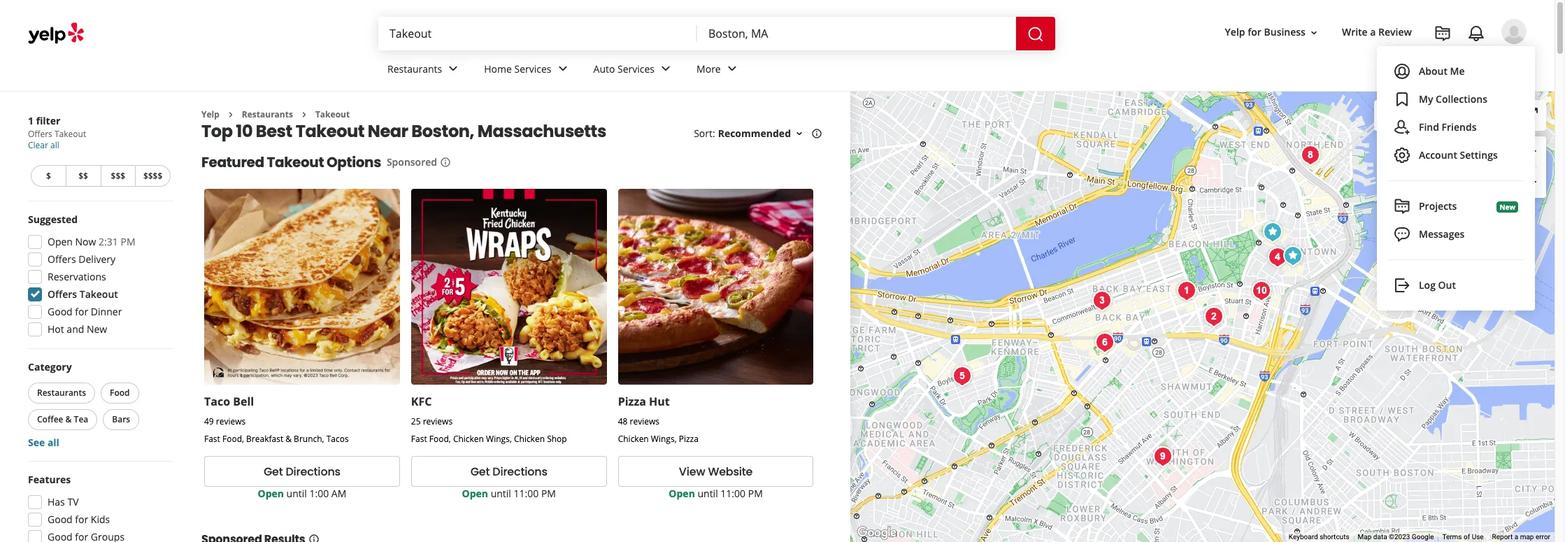 Task type: describe. For each thing, give the bounding box(es) containing it.
home
[[484, 62, 512, 75]]

about
[[1419, 64, 1448, 78]]

terms
[[1442, 533, 1462, 541]]

brunch,
[[294, 433, 324, 445]]

coffee
[[37, 413, 63, 425]]

search as map moves
[[1402, 109, 1502, 122]]

$$$$ button
[[135, 165, 171, 187]]

0 horizontal spatial new
[[87, 322, 107, 336]]

has
[[48, 495, 65, 508]]

fast inside the kfc 25 reviews fast food, chicken wings, chicken shop
[[411, 433, 427, 445]]

find friends link
[[1388, 113, 1524, 141]]

open until 11:00 pm for directions
[[462, 487, 556, 500]]

keyboard shortcuts button
[[1289, 532, 1349, 542]]

out
[[1438, 278, 1456, 292]]

tacos
[[326, 433, 349, 445]]

1
[[28, 114, 34, 127]]

offers for offers delivery
[[48, 252, 76, 266]]

search
[[1402, 109, 1433, 122]]

24 chevron down v2 image for more
[[724, 60, 740, 77]]

projects image
[[1434, 25, 1451, 42]]

24 log out v2 image
[[1394, 277, 1411, 294]]

24 settings v2 image
[[1394, 147, 1411, 164]]

& inside taco bell 49 reviews fast food, breakfast & brunch, tacos
[[286, 433, 292, 445]]

write a review
[[1342, 25, 1412, 39]]

yelp for yelp for business
[[1225, 25, 1245, 39]]

hot
[[48, 322, 64, 336]]

moves
[[1471, 109, 1502, 122]]

my
[[1419, 92, 1433, 106]]

takeout inside 1 filter offers takeout clear all
[[55, 128, 86, 140]]

has tv
[[48, 495, 79, 508]]

open until 11:00 pm for website
[[669, 487, 763, 500]]

pauli's image
[[1296, 141, 1324, 169]]

see all button
[[28, 436, 59, 449]]

google
[[1412, 533, 1434, 541]]

wings, inside pizza hut 48 reviews chicken wings, pizza
[[651, 433, 677, 445]]

11:00 for website
[[721, 487, 746, 500]]

auto
[[593, 62, 615, 75]]

24 collections v2 image
[[1394, 91, 1411, 108]]

auto services
[[593, 62, 655, 75]]

keyboard
[[1289, 533, 1318, 541]]

boston,
[[411, 120, 474, 143]]

2 chicken from the left
[[514, 433, 545, 445]]

write
[[1342, 25, 1368, 39]]

for for business
[[1248, 25, 1262, 39]]

yelp for business
[[1225, 25, 1306, 39]]

food, inside taco bell 49 reviews fast food, breakfast & brunch, tacos
[[222, 433, 244, 445]]

24 project v2 image
[[1394, 198, 1411, 215]]

restaurants inside the business categories 'element'
[[387, 62, 442, 75]]

map for moves
[[1448, 109, 1469, 122]]

reviews inside the kfc 25 reviews fast food, chicken wings, chicken shop
[[423, 416, 453, 427]]

mike & patty's - boston image
[[1200, 303, 1228, 331]]

my collections
[[1419, 92, 1488, 106]]

home services
[[484, 62, 551, 75]]

breakfast
[[246, 433, 283, 445]]

report a map error
[[1492, 533, 1550, 541]]

for for kids
[[75, 513, 88, 526]]

none field 'find'
[[390, 26, 686, 41]]

food button
[[101, 383, 139, 404]]

clear all link
[[28, 139, 59, 151]]

am
[[331, 487, 346, 500]]

1 horizontal spatial 16 info v2 image
[[811, 128, 822, 139]]

pm inside group
[[121, 235, 135, 248]]

pm for get
[[541, 487, 556, 500]]

49
[[204, 416, 214, 427]]

0 vertical spatial pizza
[[618, 394, 646, 409]]

$$$$
[[143, 170, 162, 182]]

24 add friend v2 image
[[1394, 119, 1411, 136]]

kfc link
[[411, 394, 432, 409]]

hut
[[649, 394, 670, 409]]

log
[[1419, 278, 1436, 292]]

pizza hut 48 reviews chicken wings, pizza
[[618, 394, 699, 445]]

Find text field
[[390, 26, 686, 41]]

yelp for yelp link
[[201, 108, 219, 120]]

google image
[[854, 524, 900, 542]]

kfc
[[411, 394, 432, 409]]

takeout link
[[315, 108, 350, 120]]

group containing suggested
[[24, 213, 173, 341]]

sponsored
[[387, 156, 437, 169]]

featured takeout options
[[201, 153, 381, 172]]

1 vertical spatial 16 info v2 image
[[308, 534, 319, 542]]

good for kids
[[48, 513, 110, 526]]

good for dinner
[[48, 305, 122, 318]]

reviews for get
[[216, 416, 246, 427]]

kfc 25 reviews fast food, chicken wings, chicken shop
[[411, 394, 567, 445]]

open for taco bell
[[258, 487, 284, 500]]

restaurants button
[[28, 383, 95, 404]]

suggested
[[28, 213, 78, 226]]

until for 25
[[491, 487, 511, 500]]

0 vertical spatial restaurants link
[[376, 50, 473, 91]]

group containing features
[[24, 473, 173, 542]]

directions for kfc
[[493, 463, 547, 480]]

account settings link
[[1388, 141, 1524, 169]]

keyboard shortcuts
[[1289, 533, 1349, 541]]

group containing category
[[25, 360, 173, 450]]

fast inside taco bell 49 reviews fast food, breakfast & brunch, tacos
[[204, 433, 220, 445]]

featured
[[201, 153, 264, 172]]

tea
[[74, 413, 88, 425]]

24 chevron down v2 image for restaurants
[[445, 60, 462, 77]]

zoom out image
[[1523, 174, 1539, 190]]

reservations
[[48, 270, 106, 283]]

filter
[[36, 114, 60, 127]]

see all
[[28, 436, 59, 449]]

1:00
[[309, 487, 329, 500]]

moon & flower house -boston image
[[1247, 277, 1275, 305]]

1 filter offers takeout clear all
[[28, 114, 86, 151]]

view
[[679, 463, 705, 480]]

get directions for bell
[[264, 463, 341, 480]]

all inside 1 filter offers takeout clear all
[[50, 139, 59, 151]]

24 chevron down v2 image
[[554, 60, 571, 77]]

24 message v2 image
[[1394, 226, 1411, 243]]

terms of use link
[[1442, 533, 1484, 541]]

view website
[[679, 463, 753, 480]]

yelp link
[[201, 108, 219, 120]]

user actions element
[[1214, 17, 1546, 104]]

Near text field
[[708, 26, 1005, 41]]

website
[[708, 463, 753, 480]]

my collections link
[[1388, 85, 1524, 113]]

get directions link for 25
[[411, 456, 607, 487]]

messages
[[1419, 227, 1465, 241]]

notifications image
[[1468, 25, 1485, 42]]

more
[[697, 62, 721, 75]]

1 vertical spatial restaurants
[[242, 108, 293, 120]]

none field near
[[708, 26, 1005, 41]]



Task type: vqa. For each thing, say whether or not it's contained in the screenshot.
right Open Until 11:00 Pm
yes



Task type: locate. For each thing, give the bounding box(es) containing it.
wow tikka image
[[948, 362, 976, 390]]

brad k. image
[[1502, 19, 1527, 44]]

account settings
[[1419, 148, 1498, 162]]

shop
[[547, 433, 567, 445]]

good for good for kids
[[48, 513, 73, 526]]

shortcuts
[[1320, 533, 1349, 541]]

& left the brunch,
[[286, 433, 292, 445]]

16 chevron down v2 image right business at the top right of page
[[1308, 27, 1320, 38]]

recommended button
[[718, 127, 805, 140]]

yelp inside button
[[1225, 25, 1245, 39]]

0 vertical spatial good
[[48, 305, 73, 318]]

24 chevron down v2 image
[[445, 60, 462, 77], [657, 60, 674, 77], [724, 60, 740, 77]]

new down the dinner
[[87, 322, 107, 336]]

1 reviews from the left
[[216, 416, 246, 427]]

0 horizontal spatial 16 chevron right v2 image
[[225, 109, 236, 120]]

&
[[65, 413, 72, 425], [286, 433, 292, 445]]

0 horizontal spatial none field
[[390, 26, 686, 41]]

near
[[368, 120, 408, 143]]

top 10 best takeout near boston, massachusetts
[[201, 120, 606, 143]]

24 chevron down v2 image right more on the left of the page
[[724, 60, 740, 77]]

food,
[[222, 433, 244, 445], [429, 433, 451, 445]]

1 horizontal spatial 16 chevron down v2 image
[[1308, 27, 1320, 38]]

1 horizontal spatial 24 chevron down v2 image
[[657, 60, 674, 77]]

offers inside 1 filter offers takeout clear all
[[28, 128, 52, 140]]

1 until from the left
[[286, 487, 307, 500]]

0 horizontal spatial 16 info v2 image
[[308, 534, 319, 542]]

0 horizontal spatial a
[[1370, 25, 1376, 39]]

log out button
[[1388, 271, 1524, 299]]

friends
[[1442, 120, 1477, 134]]

pm right the 2:31
[[121, 235, 135, 248]]

16 chevron right v2 image right yelp link
[[225, 109, 236, 120]]

16 info v2 image down 1:00
[[308, 534, 319, 542]]

2 fast from the left
[[411, 433, 427, 445]]

map region
[[744, 39, 1565, 542]]

0 horizontal spatial until
[[286, 487, 307, 500]]

16 info v2 image
[[440, 157, 451, 168]]

pm for view
[[748, 487, 763, 500]]

1 horizontal spatial services
[[618, 62, 655, 75]]

1 vertical spatial map
[[1520, 533, 1534, 541]]

3 24 chevron down v2 image from the left
[[724, 60, 740, 77]]

1 wings, from the left
[[486, 433, 512, 445]]

map
[[1358, 533, 1372, 541]]

2 horizontal spatial restaurants
[[387, 62, 442, 75]]

services inside "auto services" link
[[618, 62, 655, 75]]

0 vertical spatial 16 chevron down v2 image
[[1308, 27, 1320, 38]]

0 horizontal spatial 24 chevron down v2 image
[[445, 60, 462, 77]]

for down offers takeout
[[75, 305, 88, 318]]

1 horizontal spatial 16 chevron right v2 image
[[299, 109, 310, 120]]

expand map image
[[1523, 106, 1539, 123]]

massachusetts
[[478, 120, 606, 143]]

1 horizontal spatial yelp
[[1225, 25, 1245, 39]]

report a map error link
[[1492, 533, 1550, 541]]

projects
[[1419, 199, 1457, 213]]

restaurants right top
[[242, 108, 293, 120]]

find
[[1419, 120, 1439, 134]]

2 get directions from the left
[[470, 463, 547, 480]]

a right report
[[1515, 533, 1518, 541]]

get down the kfc 25 reviews fast food, chicken wings, chicken shop
[[470, 463, 490, 480]]

fast down 49
[[204, 433, 220, 445]]

greco image
[[1088, 287, 1116, 315]]

1 horizontal spatial fast
[[411, 433, 427, 445]]

1 get directions link from the left
[[204, 456, 400, 487]]

yelp left 10
[[201, 108, 219, 120]]

0 vertical spatial &
[[65, 413, 72, 425]]

all right the see
[[47, 436, 59, 449]]

0 horizontal spatial wings,
[[486, 433, 512, 445]]

2 until from the left
[[491, 487, 511, 500]]

None field
[[390, 26, 686, 41], [708, 26, 1005, 41]]

2 11:00 from the left
[[721, 487, 746, 500]]

category
[[28, 360, 72, 373]]

restaurants up coffee & tea
[[37, 387, 86, 399]]

0 horizontal spatial services
[[514, 62, 551, 75]]

pm down website
[[748, 487, 763, 500]]

1 horizontal spatial directions
[[493, 463, 547, 480]]

2 vertical spatial for
[[75, 513, 88, 526]]

None search field
[[378, 17, 1058, 50]]

get directions
[[264, 463, 341, 480], [470, 463, 547, 480]]

log out
[[1419, 278, 1456, 292]]

0 horizontal spatial &
[[65, 413, 72, 425]]

1 vertical spatial pizza
[[679, 433, 699, 445]]

2 directions from the left
[[493, 463, 547, 480]]

for inside button
[[1248, 25, 1262, 39]]

business categories element
[[376, 50, 1527, 91]]

24 chevron down v2 image for auto services
[[657, 60, 674, 77]]

for left kids
[[75, 513, 88, 526]]

get for 25
[[470, 463, 490, 480]]

bell
[[233, 394, 254, 409]]

1 horizontal spatial a
[[1515, 533, 1518, 541]]

1 chicken from the left
[[453, 433, 484, 445]]

2 get directions link from the left
[[411, 456, 607, 487]]

of
[[1464, 533, 1470, 541]]

1 none field from the left
[[390, 26, 686, 41]]

offers delivery
[[48, 252, 115, 266]]

food, inside the kfc 25 reviews fast food, chicken wings, chicken shop
[[429, 433, 451, 445]]

food, down 'kfc' link on the bottom of the page
[[429, 433, 451, 445]]

0 horizontal spatial reviews
[[216, 416, 246, 427]]

1 get directions from the left
[[264, 463, 341, 480]]

2 24 chevron down v2 image from the left
[[657, 60, 674, 77]]

map for error
[[1520, 533, 1534, 541]]

1 get from the left
[[264, 463, 283, 480]]

pizza
[[618, 394, 646, 409], [679, 433, 699, 445]]

get directions link down the kfc 25 reviews fast food, chicken wings, chicken shop
[[411, 456, 607, 487]]

2 reviews from the left
[[423, 416, 453, 427]]

tv
[[67, 495, 79, 508]]

2 services from the left
[[618, 62, 655, 75]]

pressed cafe image
[[1091, 329, 1119, 357]]

open now 2:31 pm
[[48, 235, 135, 248]]

reviews down taco bell link
[[216, 416, 246, 427]]

0 horizontal spatial 16 chevron down v2 image
[[794, 128, 805, 139]]

offers for offers takeout
[[48, 287, 77, 301]]

25
[[411, 416, 421, 427]]

group
[[1516, 136, 1546, 198], [24, 213, 173, 341], [25, 360, 173, 450], [24, 473, 173, 542]]

services right auto
[[618, 62, 655, 75]]

48
[[618, 416, 628, 427]]

0 horizontal spatial pm
[[121, 235, 135, 248]]

1 horizontal spatial get
[[470, 463, 490, 480]]

services left 24 chevron down v2 icon
[[514, 62, 551, 75]]

2 vertical spatial restaurants
[[37, 387, 86, 399]]

0 vertical spatial 16 info v2 image
[[811, 128, 822, 139]]

directions
[[286, 463, 341, 480], [493, 463, 547, 480]]

1 vertical spatial &
[[286, 433, 292, 445]]

home services link
[[473, 50, 582, 91]]

1 food, from the left
[[222, 433, 244, 445]]

me
[[1450, 64, 1465, 78]]

24 chevron down v2 image inside "auto services" link
[[657, 60, 674, 77]]

0 horizontal spatial get
[[264, 463, 283, 480]]

2 wings, from the left
[[651, 433, 677, 445]]

$$$
[[111, 170, 125, 182]]

0 vertical spatial for
[[1248, 25, 1262, 39]]

1 horizontal spatial none field
[[708, 26, 1005, 41]]

1 horizontal spatial until
[[491, 487, 511, 500]]

a for write
[[1370, 25, 1376, 39]]

2 horizontal spatial reviews
[[630, 416, 659, 427]]

16 chevron right v2 image left takeout 'link'
[[299, 109, 310, 120]]

get directions link down the brunch,
[[204, 456, 400, 487]]

for for dinner
[[75, 305, 88, 318]]

1 vertical spatial yelp
[[201, 108, 219, 120]]

1 vertical spatial 16 chevron down v2 image
[[794, 128, 805, 139]]

24 chevron down v2 image right auto services
[[657, 60, 674, 77]]

get directions down the kfc 25 reviews fast food, chicken wings, chicken shop
[[470, 463, 547, 480]]

bars
[[112, 413, 130, 425]]

taco bell image
[[1279, 242, 1307, 270]]

messages link
[[1385, 220, 1527, 248]]

0 horizontal spatial map
[[1448, 109, 1469, 122]]

16 chevron down v2 image
[[1308, 27, 1320, 38], [794, 128, 805, 139]]

coffee & tea
[[37, 413, 88, 425]]

a right write
[[1370, 25, 1376, 39]]

0 vertical spatial yelp
[[1225, 25, 1245, 39]]

1 horizontal spatial 11:00
[[721, 487, 746, 500]]

coffee & tea button
[[28, 409, 97, 430]]

0 horizontal spatial 11:00
[[514, 487, 539, 500]]

directions for taco bell
[[286, 463, 341, 480]]

1 horizontal spatial map
[[1520, 533, 1534, 541]]

1 horizontal spatial get directions link
[[411, 456, 607, 487]]

1 horizontal spatial open until 11:00 pm
[[669, 487, 763, 500]]

$$ button
[[66, 165, 100, 187]]

1 horizontal spatial wings,
[[651, 433, 677, 445]]

0 horizontal spatial chicken
[[453, 433, 484, 445]]

search image
[[1027, 26, 1044, 42]]

1 fast from the left
[[204, 433, 220, 445]]

1 16 chevron right v2 image from the left
[[225, 109, 236, 120]]

good for good for dinner
[[48, 305, 73, 318]]

directions up 1:00
[[286, 463, 341, 480]]

1 vertical spatial restaurants link
[[242, 108, 293, 120]]

get directions for 25
[[470, 463, 547, 480]]

offers up reservations
[[48, 252, 76, 266]]

a for report
[[1515, 533, 1518, 541]]

open for kfc
[[462, 487, 488, 500]]

services for home services
[[514, 62, 551, 75]]

16 chevron right v2 image for takeout
[[299, 109, 310, 120]]

pm down shop
[[541, 487, 556, 500]]

terms of use
[[1442, 533, 1484, 541]]

0 horizontal spatial directions
[[286, 463, 341, 480]]

1 24 chevron down v2 image from the left
[[445, 60, 462, 77]]

now
[[75, 235, 96, 248]]

24 chevron down v2 image inside more link
[[724, 60, 740, 77]]

auto services link
[[582, 50, 685, 91]]

restaurants inside button
[[37, 387, 86, 399]]

2 get from the left
[[470, 463, 490, 480]]

open for pizza hut
[[669, 487, 695, 500]]

good up hot
[[48, 305, 73, 318]]

open
[[48, 235, 73, 248], [258, 487, 284, 500], [462, 487, 488, 500], [669, 487, 695, 500]]

wings, left shop
[[486, 433, 512, 445]]

until for hut
[[698, 487, 718, 500]]

pizza up view
[[679, 433, 699, 445]]

1 vertical spatial all
[[47, 436, 59, 449]]

reviews inside taco bell 49 reviews fast food, breakfast & brunch, tacos
[[216, 416, 246, 427]]

2 horizontal spatial chicken
[[618, 433, 649, 445]]

offers
[[28, 128, 52, 140], [48, 252, 76, 266], [48, 287, 77, 301]]

1 horizontal spatial reviews
[[423, 416, 453, 427]]

1 horizontal spatial get directions
[[470, 463, 547, 480]]

restaurants link up boston,
[[376, 50, 473, 91]]

0 horizontal spatial fast
[[204, 433, 220, 445]]

2 food, from the left
[[429, 433, 451, 445]]

16 chevron down v2 image inside recommended popup button
[[794, 128, 805, 139]]

yelp left business at the top right of page
[[1225, 25, 1245, 39]]

wings, inside the kfc 25 reviews fast food, chicken wings, chicken shop
[[486, 433, 512, 445]]

all spice image
[[1149, 443, 1177, 471]]

wings, down 'hut'
[[651, 433, 677, 445]]

11:00 for directions
[[514, 487, 539, 500]]

0 horizontal spatial food,
[[222, 433, 244, 445]]

all right clear on the left of page
[[50, 139, 59, 151]]

0 vertical spatial all
[[50, 139, 59, 151]]

options
[[327, 153, 381, 172]]

0 horizontal spatial restaurants link
[[242, 108, 293, 120]]

all inside group
[[47, 436, 59, 449]]

2 good from the top
[[48, 513, 73, 526]]

about me
[[1419, 64, 1465, 78]]

services for auto services
[[618, 62, 655, 75]]

1 services from the left
[[514, 62, 551, 75]]

0 vertical spatial new
[[1500, 202, 1516, 212]]

2 open until 11:00 pm from the left
[[669, 487, 763, 500]]

3 until from the left
[[698, 487, 718, 500]]

0 horizontal spatial get directions link
[[204, 456, 400, 487]]

restaurants up top 10 best takeout near boston, massachusetts at the left
[[387, 62, 442, 75]]

restaurants link right top
[[242, 108, 293, 120]]

reviews right "25"
[[423, 416, 453, 427]]

new up messages link
[[1500, 202, 1516, 212]]

& left tea
[[65, 413, 72, 425]]

pm
[[121, 235, 135, 248], [541, 487, 556, 500], [748, 487, 763, 500]]

directions down shop
[[493, 463, 547, 480]]

24 profile v2 image
[[1394, 63, 1411, 80]]

16 chevron down v2 image inside yelp for business button
[[1308, 27, 1320, 38]]

& inside button
[[65, 413, 72, 425]]

get down the breakfast
[[264, 463, 283, 480]]

lotus test kitchen image
[[1263, 243, 1291, 271]]

offers down filter
[[28, 128, 52, 140]]

1 vertical spatial a
[[1515, 533, 1518, 541]]

get
[[264, 463, 283, 480], [470, 463, 490, 480]]

clear
[[28, 139, 48, 151]]

16 chevron right v2 image for restaurants
[[225, 109, 236, 120]]

16 info v2 image
[[811, 128, 822, 139], [308, 534, 319, 542]]

16 chevron down v2 image right the recommended
[[794, 128, 805, 139]]

reviews inside pizza hut 48 reviews chicken wings, pizza
[[630, 416, 659, 427]]

get directions up open until 1:00 am
[[264, 463, 341, 480]]

3 reviews from the left
[[630, 416, 659, 427]]

1 horizontal spatial new
[[1500, 202, 1516, 212]]

2:31
[[99, 235, 118, 248]]

subway image
[[1259, 218, 1286, 246]]

hot and new
[[48, 322, 107, 336]]

offers down reservations
[[48, 287, 77, 301]]

$ button
[[31, 165, 66, 187]]

data
[[1373, 533, 1387, 541]]

2 horizontal spatial 24 chevron down v2 image
[[724, 60, 740, 77]]

1 directions from the left
[[286, 463, 341, 480]]

fast
[[204, 433, 220, 445], [411, 433, 427, 445]]

1 11:00 from the left
[[514, 487, 539, 500]]

settings
[[1460, 148, 1498, 162]]

2 vertical spatial offers
[[48, 287, 77, 301]]

16 chevron down v2 image for yelp for business
[[1308, 27, 1320, 38]]

0 horizontal spatial get directions
[[264, 463, 341, 480]]

0 vertical spatial restaurants
[[387, 62, 442, 75]]

account
[[1419, 148, 1457, 162]]

16 info v2 image right recommended popup button
[[811, 128, 822, 139]]

open until 11:00 pm
[[462, 487, 556, 500], [669, 487, 763, 500]]

until
[[286, 487, 307, 500], [491, 487, 511, 500], [698, 487, 718, 500]]

©2023
[[1389, 533, 1410, 541]]

0 horizontal spatial yelp
[[201, 108, 219, 120]]

2 16 chevron right v2 image from the left
[[299, 109, 310, 120]]

$$$ button
[[100, 165, 135, 187]]

sort:
[[694, 127, 715, 140]]

1 horizontal spatial restaurants
[[242, 108, 293, 120]]

0 horizontal spatial pizza
[[618, 394, 646, 409]]

pizza hut link
[[618, 394, 670, 409]]

map data ©2023 google
[[1358, 533, 1434, 541]]

10
[[236, 120, 253, 143]]

taco
[[204, 394, 230, 409]]

about me link
[[1385, 57, 1527, 85]]

1 vertical spatial for
[[75, 305, 88, 318]]

2 horizontal spatial pm
[[748, 487, 763, 500]]

taco bell link
[[204, 394, 254, 409]]

zoom in image
[[1523, 142, 1539, 159]]

get for bell
[[264, 463, 283, 480]]

1 horizontal spatial food,
[[429, 433, 451, 445]]

$
[[46, 170, 51, 182]]

0 vertical spatial offers
[[28, 128, 52, 140]]

24 chevron down v2 image left home
[[445, 60, 462, 77]]

recommended
[[718, 127, 791, 140]]

16 chevron right v2 image
[[225, 109, 236, 120], [299, 109, 310, 120]]

new
[[1500, 202, 1516, 212], [87, 322, 107, 336]]

report
[[1492, 533, 1513, 541]]

map
[[1448, 109, 1469, 122], [1520, 533, 1534, 541]]

3 chicken from the left
[[618, 433, 649, 445]]

until for bell
[[286, 487, 307, 500]]

1 vertical spatial good
[[48, 513, 73, 526]]

1 open until 11:00 pm from the left
[[462, 487, 556, 500]]

2 none field from the left
[[708, 26, 1005, 41]]

0 vertical spatial map
[[1448, 109, 1469, 122]]

bacco's fine foods image
[[1172, 277, 1200, 305]]

chicken inside pizza hut 48 reviews chicken wings, pizza
[[618, 433, 649, 445]]

food, left the breakfast
[[222, 433, 244, 445]]

get directions link for bell
[[204, 456, 400, 487]]

services
[[514, 62, 551, 75], [618, 62, 655, 75]]

1 horizontal spatial &
[[286, 433, 292, 445]]

reviews for view
[[630, 416, 659, 427]]

1 horizontal spatial pizza
[[679, 433, 699, 445]]

0 horizontal spatial open until 11:00 pm
[[462, 487, 556, 500]]

pizza up "48"
[[618, 394, 646, 409]]

review
[[1379, 25, 1412, 39]]

1 horizontal spatial chicken
[[514, 433, 545, 445]]

good down has tv
[[48, 513, 73, 526]]

dinner
[[91, 305, 122, 318]]

1 vertical spatial new
[[87, 322, 107, 336]]

$$
[[79, 170, 88, 182]]

fast down "25"
[[411, 433, 427, 445]]

0 horizontal spatial restaurants
[[37, 387, 86, 399]]

restaurants
[[387, 62, 442, 75], [242, 108, 293, 120], [37, 387, 86, 399]]

restaurants link
[[376, 50, 473, 91], [242, 108, 293, 120]]

kids
[[91, 513, 110, 526]]

reviews down pizza hut link
[[630, 416, 659, 427]]

taco bell 49 reviews fast food, breakfast & brunch, tacos
[[204, 394, 349, 445]]

1 horizontal spatial pm
[[541, 487, 556, 500]]

1 vertical spatial offers
[[48, 252, 76, 266]]

1 good from the top
[[48, 305, 73, 318]]

2 horizontal spatial until
[[698, 487, 718, 500]]

16 chevron down v2 image for recommended
[[794, 128, 805, 139]]

services inside home services link
[[514, 62, 551, 75]]

0 vertical spatial a
[[1370, 25, 1376, 39]]

for left business at the top right of page
[[1248, 25, 1262, 39]]

1 horizontal spatial restaurants link
[[376, 50, 473, 91]]

collections
[[1436, 92, 1488, 106]]



